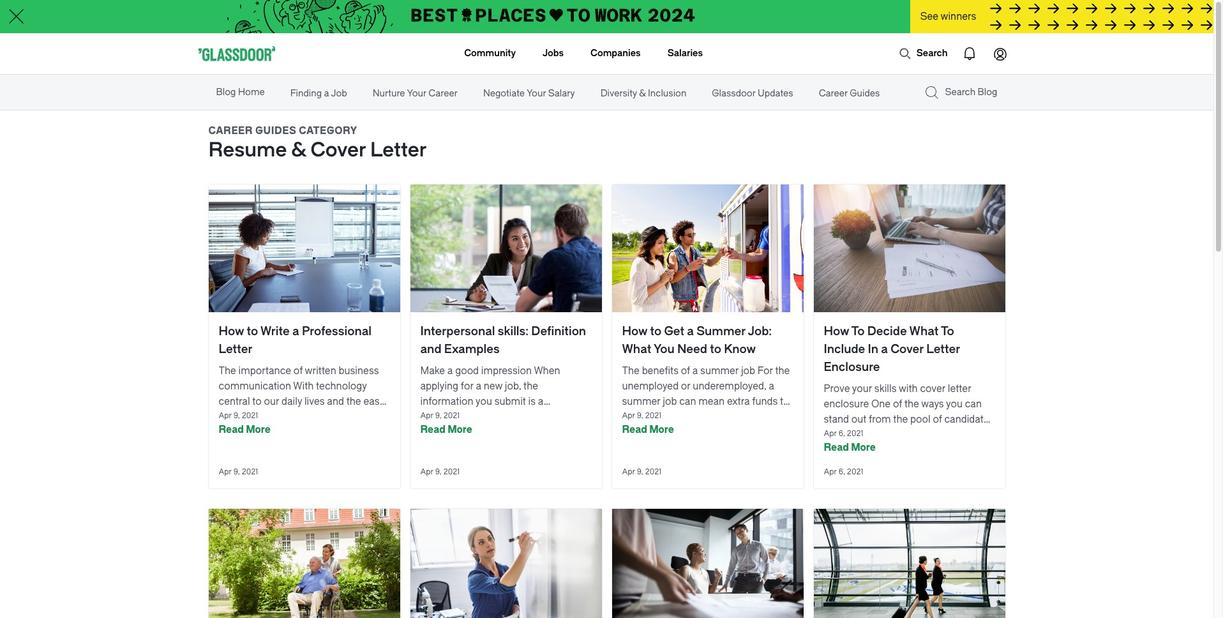 Task type: vqa. For each thing, say whether or not it's contained in the screenshot.
or
yes



Task type: locate. For each thing, give the bounding box(es) containing it.
1 horizontal spatial to
[[941, 324, 954, 338]]

a right "write"
[[292, 324, 299, 338]]

how for how to decide what to include in a cover letter enclosure
[[824, 324, 849, 338]]

3 apr 9, 2021 from the left
[[622, 467, 662, 476]]

search down see
[[917, 48, 948, 59]]

how left get
[[622, 324, 648, 338]]

1 vertical spatial 6,
[[839, 467, 845, 476]]

for
[[758, 365, 773, 377], [707, 411, 723, 423]]

to right the funds
[[780, 396, 790, 407]]

diversity & inclusion
[[601, 88, 687, 99]]

2 how from the left
[[622, 324, 648, 338]]

of up and...
[[489, 411, 498, 423]]

how inside how to write a professional letter
[[219, 324, 244, 338]]

home
[[238, 87, 265, 98]]

0 horizontal spatial for
[[707, 411, 723, 423]]

jobs
[[543, 48, 564, 59]]

2 horizontal spatial career
[[819, 88, 848, 99]]

skills
[[875, 383, 897, 395]]

career right nurture
[[429, 88, 458, 99]]

1 horizontal spatial apr 9, 2021 read more
[[420, 411, 472, 435]]

for
[[461, 381, 474, 392], [296, 411, 308, 423], [864, 429, 877, 441]]

the
[[219, 365, 236, 377], [622, 365, 640, 377]]

and down technology
[[327, 396, 344, 407]]

cover down category
[[311, 139, 366, 162]]

how for how to write a professional letter
[[219, 324, 244, 338]]

read for how to write a professional letter
[[219, 424, 244, 435]]

0 horizontal spatial what
[[622, 342, 651, 356]]

examples
[[444, 342, 500, 356]]

2 horizontal spatial for
[[864, 429, 877, 441]]

0 horizontal spatial &
[[291, 139, 306, 162]]

how to get a summer job: what you need to know
[[622, 324, 772, 356]]

0 vertical spatial summer
[[700, 365, 739, 377]]

you down new
[[476, 396, 492, 407]]

2 horizontal spatial how
[[824, 324, 849, 338]]

search inside 'button'
[[917, 48, 948, 59]]

2021 down the 'out' at the right bottom of the page
[[847, 429, 863, 438]]

apr 9, 2021 down call...
[[219, 467, 258, 476]]

know
[[724, 342, 756, 356]]

read down representation at the bottom of page
[[420, 424, 446, 435]]

0 horizontal spatial guides
[[255, 125, 297, 137]]

1 horizontal spatial applying
[[824, 429, 862, 441]]

2021 down central
[[242, 411, 258, 420]]

you down "letter"
[[946, 398, 963, 410]]

1 horizontal spatial summer
[[700, 365, 739, 377]]

the down technology
[[346, 396, 361, 407]]

you right the "employee"
[[565, 411, 581, 423]]

6, for apr 6, 2021 read more
[[839, 429, 845, 438]]

more down basic at the bottom right of the page
[[649, 424, 674, 435]]

1 horizontal spatial &
[[639, 88, 646, 99]]

written
[[305, 365, 336, 377]]

negotiate
[[483, 88, 525, 99]]

a
[[324, 88, 329, 99], [292, 324, 299, 338], [687, 324, 694, 338], [881, 342, 888, 356], [447, 365, 453, 377], [693, 365, 698, 377], [476, 381, 481, 392], [769, 381, 774, 392], [538, 396, 544, 407]]

emails
[[263, 411, 293, 423]]

0 vertical spatial search
[[917, 48, 948, 59]]

1 to from the left
[[852, 324, 865, 338]]

0 vertical spatial 6,
[[839, 429, 845, 438]]

6, inside apr 6, 2021 read more
[[839, 429, 845, 438]]

and
[[420, 342, 442, 356], [327, 396, 344, 407]]

more for interpersonal skills: definition and examples
[[448, 424, 472, 435]]

applying inside make a good impression when applying for a new job, the information you submit is a representation of the employee you are. recruiters and...
[[420, 381, 459, 392]]

business up technology
[[339, 365, 379, 377]]

a up the funds
[[769, 381, 774, 392]]

& right diversity at top
[[639, 88, 646, 99]]

2 your from the left
[[527, 88, 546, 99]]

finding
[[290, 88, 322, 99]]

1 horizontal spatial and
[[420, 342, 442, 356]]

1 how from the left
[[219, 324, 244, 338]]

of down central
[[219, 411, 228, 423]]

1 horizontal spatial job
[[741, 365, 755, 377]]

apr down stand
[[824, 429, 837, 438]]

nurture your career
[[373, 88, 458, 99]]

write
[[261, 324, 290, 338]]

1 vertical spatial search
[[945, 87, 976, 98]]

apr 9, 2021 read more down information
[[420, 411, 472, 435]]

apr 9, 2021
[[219, 467, 258, 476], [420, 467, 460, 476], [622, 467, 662, 476]]

1 horizontal spatial apr 9, 2021
[[420, 467, 460, 476]]

the down from
[[879, 429, 894, 441]]

of up 'or'
[[681, 365, 690, 377]]

apr 9, 2021 down are.
[[420, 467, 460, 476]]

how inside how to decide what to include in a cover letter enclosure
[[824, 324, 849, 338]]

applying down "make"
[[420, 381, 459, 392]]

0 vertical spatial job
[[741, 365, 755, 377]]

can up candidates
[[965, 398, 982, 410]]

of down ways at right
[[933, 414, 942, 425]]

search
[[917, 48, 948, 59], [945, 87, 976, 98]]

to up "letter"
[[941, 324, 954, 338]]

a inside how to decide what to include in a cover letter enclosure
[[881, 342, 888, 356]]

9, down are.
[[435, 467, 442, 476]]

apr inside apr 6, 2021 read more
[[824, 429, 837, 438]]

read up apr 6, 2021
[[824, 442, 849, 453]]

0 vertical spatial for
[[758, 365, 773, 377]]

1 horizontal spatial the
[[622, 365, 640, 377]]

make
[[420, 365, 445, 377]]

0 vertical spatial guides
[[850, 88, 880, 99]]

to inside the benefits of a summer job for the unemployed or underemployed, a summer job can mean extra funds to meet basic needs. for youth,...
[[780, 396, 790, 407]]

2021
[[242, 411, 258, 420], [444, 411, 460, 420], [645, 411, 662, 420], [847, 429, 863, 438], [242, 467, 258, 476], [444, 467, 460, 476], [645, 467, 662, 476], [847, 467, 863, 476]]

communications, several
[[219, 427, 333, 438]]

lottie animation container image
[[954, 38, 985, 69], [954, 38, 985, 69], [985, 38, 1016, 69], [985, 38, 1016, 69]]

0 horizontal spatial apr 9, 2021 read more
[[219, 411, 271, 435]]

9,
[[234, 411, 240, 420], [435, 411, 442, 420], [637, 411, 643, 420], [234, 467, 240, 476], [435, 467, 442, 476], [637, 467, 643, 476]]

business
[[339, 365, 379, 377], [311, 411, 351, 423]]

read for interpersonal skills: definition and examples
[[420, 424, 446, 435]]

a right in
[[881, 342, 888, 356]]

needs.
[[675, 411, 705, 423]]

0 horizontal spatial and
[[327, 396, 344, 407]]

6, down apr 6, 2021 read more
[[839, 467, 845, 476]]

the for how to write a professional letter
[[219, 365, 236, 377]]

apr
[[219, 411, 232, 420], [420, 411, 433, 420], [622, 411, 635, 420], [824, 429, 837, 438], [219, 467, 232, 476], [420, 467, 433, 476], [622, 467, 635, 476], [824, 467, 837, 476]]

career right updates
[[819, 88, 848, 99]]

6, for apr 6, 2021
[[839, 467, 845, 476]]

1 horizontal spatial blog
[[978, 87, 998, 98]]

how
[[219, 324, 244, 338], [622, 324, 648, 338], [824, 324, 849, 338]]

2 horizontal spatial apr 9, 2021
[[622, 467, 662, 476]]

1 vertical spatial &
[[291, 139, 306, 162]]

for down from
[[864, 429, 877, 441]]

need
[[677, 342, 707, 356]]

how inside how to get a summer job: what you need to know
[[622, 324, 648, 338]]

to
[[852, 324, 865, 338], [941, 324, 954, 338]]

0 horizontal spatial can
[[679, 396, 696, 407]]

the up central
[[219, 365, 236, 377]]

0 horizontal spatial job
[[663, 396, 677, 407]]

0 horizontal spatial applying
[[420, 381, 459, 392]]

2 the from the left
[[622, 365, 640, 377]]

information
[[420, 396, 474, 407]]

2 horizontal spatial letter
[[927, 342, 960, 356]]

the up unemployed
[[622, 365, 640, 377]]

the inside the benefits of a summer job for the unemployed or underemployed, a summer job can mean extra funds to meet basic needs. for youth,...
[[622, 365, 640, 377]]

more down representation at the bottom of page
[[448, 424, 472, 435]]

more down the 'out' at the right bottom of the page
[[851, 442, 876, 453]]

2 6, from the top
[[839, 467, 845, 476]]

new
[[484, 381, 503, 392]]

more down writing
[[246, 424, 271, 435]]

& down category
[[291, 139, 306, 162]]

of inside the benefits of a summer job for the unemployed or underemployed, a summer job can mean extra funds to meet basic needs. for youth,...
[[681, 365, 690, 377]]

applying down stand
[[824, 429, 862, 441]]

3 how from the left
[[824, 324, 849, 338]]

career guides category resume & cover letter
[[208, 125, 427, 162]]

1 vertical spatial applying
[[824, 429, 862, 441]]

letter up cover at right
[[927, 342, 960, 356]]

cover
[[920, 383, 946, 395]]

what
[[910, 324, 939, 338], [622, 342, 651, 356]]

what inside how to decide what to include in a cover letter enclosure
[[910, 324, 939, 338]]

career for career guides category resume & cover letter
[[208, 125, 253, 137]]

salaries link
[[668, 33, 703, 74]]

1 vertical spatial for
[[296, 411, 308, 423]]

0 horizontal spatial the
[[219, 365, 236, 377]]

what left you
[[622, 342, 651, 356]]

read down meet
[[622, 424, 647, 435]]

job down the know
[[741, 365, 755, 377]]

your left salary
[[527, 88, 546, 99]]

apr 9, 2021 down meet
[[622, 467, 662, 476]]

1 blog from the left
[[216, 87, 236, 98]]

blog
[[216, 87, 236, 98], [978, 87, 998, 98]]

0 horizontal spatial how
[[219, 324, 244, 338]]

guides inside the career guides category resume & cover letter
[[255, 125, 297, 137]]

1 vertical spatial what
[[622, 342, 651, 356]]

a right is
[[538, 396, 544, 407]]

the up the same...
[[893, 414, 908, 425]]

3 apr 9, 2021 read more from the left
[[622, 411, 674, 435]]

impression
[[481, 365, 532, 377]]

summer up meet
[[622, 396, 661, 407]]

to inside how to write a professional letter
[[247, 324, 258, 338]]

apr 9, 2021 read more down unemployed
[[622, 411, 674, 435]]

1 horizontal spatial for
[[461, 381, 474, 392]]

apr 9, 2021 read more
[[219, 411, 271, 435], [420, 411, 472, 435], [622, 411, 674, 435]]

1 6, from the top
[[839, 429, 845, 438]]

career up resume
[[208, 125, 253, 137]]

0 horizontal spatial summer
[[622, 396, 661, 407]]

1 vertical spatial business
[[311, 411, 351, 423]]

the up the funds
[[775, 365, 790, 377]]

more for how to decide what to include in a cover letter enclosure
[[851, 442, 876, 453]]

of
[[294, 365, 303, 377], [681, 365, 690, 377], [893, 398, 902, 410], [219, 411, 228, 423], [489, 411, 498, 423], [933, 414, 942, 425]]

&
[[639, 88, 646, 99], [291, 139, 306, 162]]

2021 down recruiters at bottom
[[444, 467, 460, 476]]

when
[[534, 365, 560, 377]]

summer up underemployed, in the bottom right of the page
[[700, 365, 739, 377]]

stand
[[824, 414, 849, 425]]

cover down decide
[[891, 342, 924, 356]]

daily
[[282, 396, 302, 407]]

can
[[679, 396, 696, 407], [965, 398, 982, 410]]

1 vertical spatial for
[[707, 411, 723, 423]]

2 apr 9, 2021 read more from the left
[[420, 411, 472, 435]]

1 apr 9, 2021 from the left
[[219, 467, 258, 476]]

1 horizontal spatial how
[[622, 324, 648, 338]]

decide
[[868, 324, 907, 338]]

1 horizontal spatial your
[[527, 88, 546, 99]]

more for how to get a summer job: what you need to know
[[649, 424, 674, 435]]

can inside prove your skills with cover letter enclosure one of the ways you can stand out from the pool of candidates applying for the same...
[[965, 398, 982, 410]]

2 horizontal spatial you
[[946, 398, 963, 410]]

and up "make"
[[420, 342, 442, 356]]

search for search
[[917, 48, 948, 59]]

to left "write"
[[247, 324, 258, 338]]

0 vertical spatial business
[[339, 365, 379, 377]]

read up call...
[[219, 424, 244, 435]]

1 horizontal spatial what
[[910, 324, 939, 338]]

how left "write"
[[219, 324, 244, 338]]

more for how to write a professional letter
[[246, 424, 271, 435]]

0 horizontal spatial for
[[296, 411, 308, 423]]

0 vertical spatial applying
[[420, 381, 459, 392]]

read
[[219, 424, 244, 435], [420, 424, 446, 435], [622, 424, 647, 435], [824, 442, 849, 453]]

read inside apr 6, 2021 read more
[[824, 442, 849, 453]]

cover
[[311, 139, 366, 162], [891, 342, 924, 356]]

what inside how to get a summer job: what you need to know
[[622, 342, 651, 356]]

how up include
[[824, 324, 849, 338]]

job up basic at the bottom right of the page
[[663, 396, 677, 407]]

out
[[852, 414, 867, 425]]

to
[[247, 324, 258, 338], [650, 324, 662, 338], [710, 342, 721, 356], [252, 396, 262, 407], [780, 396, 790, 407]]

glassdoor updates
[[712, 88, 793, 99]]

professional
[[302, 324, 372, 338]]

apr 9, 2021 read more for how to write a professional letter
[[219, 411, 271, 435]]

nurture
[[373, 88, 405, 99]]

a inside how to get a summer job: what you need to know
[[687, 324, 694, 338]]

2 horizontal spatial apr 9, 2021 read more
[[622, 411, 674, 435]]

search down search 'button'
[[945, 87, 976, 98]]

0 horizontal spatial to
[[852, 324, 865, 338]]

0 vertical spatial what
[[910, 324, 939, 338]]

letter
[[370, 139, 427, 162], [219, 342, 253, 356], [927, 342, 960, 356]]

0 horizontal spatial letter
[[219, 342, 253, 356]]

central
[[219, 396, 250, 407]]

what right decide
[[910, 324, 939, 338]]

with
[[293, 381, 314, 392]]

0 horizontal spatial blog
[[216, 87, 236, 98]]

your
[[407, 88, 426, 99], [527, 88, 546, 99]]

from
[[869, 414, 891, 425]]

you
[[476, 396, 492, 407], [946, 398, 963, 410], [565, 411, 581, 423]]

submit
[[495, 396, 526, 407]]

to left our at bottom left
[[252, 396, 262, 407]]

0 vertical spatial for
[[461, 381, 474, 392]]

guides for career guides
[[850, 88, 880, 99]]

same...
[[897, 429, 929, 441]]

companies
[[591, 48, 641, 59]]

the importance of written business communication with technology central to our daily lives and the ease of writing emails for business communications, several occasions call...
[[219, 365, 385, 453]]

0 horizontal spatial cover
[[311, 139, 366, 162]]

to inside the importance of written business communication with technology central to our daily lives and the ease of writing emails for business communications, several occasions call...
[[252, 396, 262, 407]]

and...
[[489, 427, 514, 438]]

apr 9, 2021 read more down central
[[219, 411, 271, 435]]

lottie animation container image
[[413, 33, 465, 73], [413, 33, 465, 73], [899, 47, 912, 60], [899, 47, 912, 60]]

1 horizontal spatial career
[[429, 88, 458, 99]]

1 horizontal spatial letter
[[370, 139, 427, 162]]

apr down central
[[219, 411, 232, 420]]

letter up importance
[[219, 342, 253, 356]]

0 horizontal spatial your
[[407, 88, 426, 99]]

job,
[[505, 381, 521, 392]]

business down lives
[[311, 411, 351, 423]]

our
[[264, 396, 279, 407]]

1 horizontal spatial cover
[[891, 342, 924, 356]]

more inside apr 6, 2021 read more
[[851, 442, 876, 453]]

2 vertical spatial for
[[864, 429, 877, 441]]

1 vertical spatial and
[[327, 396, 344, 407]]

1 horizontal spatial can
[[965, 398, 982, 410]]

can down 'or'
[[679, 396, 696, 407]]

1 apr 9, 2021 read more from the left
[[219, 411, 271, 435]]

your right nurture
[[407, 88, 426, 99]]

1 your from the left
[[407, 88, 426, 99]]

2 apr 9, 2021 from the left
[[420, 467, 460, 476]]

unemployed
[[622, 381, 679, 392]]

0 vertical spatial &
[[639, 88, 646, 99]]

1 vertical spatial guides
[[255, 125, 297, 137]]

read for how to decide what to include in a cover letter enclosure
[[824, 442, 849, 453]]

ease
[[364, 396, 385, 407]]

the inside the importance of written business communication with technology central to our daily lives and the ease of writing emails for business communications, several occasions call...
[[219, 365, 236, 377]]

how to write a professional letter
[[219, 324, 372, 356]]

cover inside the career guides category resume & cover letter
[[311, 139, 366, 162]]

career
[[429, 88, 458, 99], [819, 88, 848, 99], [208, 125, 253, 137]]

1 vertical spatial job
[[663, 396, 677, 407]]

0 horizontal spatial career
[[208, 125, 253, 137]]

1 the from the left
[[219, 365, 236, 377]]

apr 6, 2021
[[824, 467, 863, 476]]

6, down stand
[[839, 429, 845, 438]]

blog home
[[216, 87, 265, 98]]

apr 9, 2021 for how to get a summer job: what you need to know
[[622, 467, 662, 476]]

letter down nurture
[[370, 139, 427, 162]]

career inside the career guides category resume & cover letter
[[208, 125, 253, 137]]

employee
[[518, 411, 562, 423]]

career guides
[[819, 88, 880, 99]]

1 horizontal spatial guides
[[850, 88, 880, 99]]

letter inside the career guides category resume & cover letter
[[370, 139, 427, 162]]

9, down meet
[[637, 467, 643, 476]]

0 vertical spatial cover
[[311, 139, 366, 162]]

how for how to get a summer job: what you need to know
[[622, 324, 648, 338]]

for inside make a good impression when applying for a new job, the information you submit is a representation of the employee you are. recruiters and...
[[461, 381, 474, 392]]

0 vertical spatial and
[[420, 342, 442, 356]]

0 horizontal spatial apr 9, 2021
[[219, 467, 258, 476]]

for down the mean
[[707, 411, 723, 423]]

your for negotiate
[[527, 88, 546, 99]]

a right get
[[687, 324, 694, 338]]

1 vertical spatial cover
[[891, 342, 924, 356]]

applying inside prove your skills with cover letter enclosure one of the ways you can stand out from the pool of candidates applying for the same...
[[824, 429, 862, 441]]

community
[[464, 48, 516, 59]]

the up is
[[524, 381, 538, 392]]



Task type: describe. For each thing, give the bounding box(es) containing it.
prove your skills with cover letter enclosure one of the ways you can stand out from the pool of candidates applying for the same...
[[824, 383, 994, 441]]

you inside prove your skills with cover letter enclosure one of the ways you can stand out from the pool of candidates applying for the same...
[[946, 398, 963, 410]]

interpersonal
[[420, 324, 495, 338]]

summer
[[697, 324, 746, 338]]

2 blog from the left
[[978, 87, 998, 98]]

companies link
[[591, 33, 641, 74]]

with
[[899, 383, 918, 395]]

cover inside how to decide what to include in a cover letter enclosure
[[891, 342, 924, 356]]

the benefits of a summer job for the unemployed or underemployed, a summer job can mean extra funds to meet basic needs. for youth,...
[[622, 365, 790, 423]]

for inside the importance of written business communication with technology central to our daily lives and the ease of writing emails for business communications, several occasions call...
[[296, 411, 308, 423]]

of inside make a good impression when applying for a new job, the information you submit is a representation of the employee you are. recruiters and...
[[489, 411, 498, 423]]

pool
[[910, 414, 931, 425]]

a down need
[[693, 365, 698, 377]]

blog home link
[[214, 76, 267, 109]]

youth,...
[[725, 411, 760, 423]]

job
[[331, 88, 347, 99]]

of up with
[[294, 365, 303, 377]]

are.
[[420, 427, 437, 438]]

1 horizontal spatial you
[[565, 411, 581, 423]]

lives
[[305, 396, 325, 407]]

apr left basic at the bottom right of the page
[[622, 411, 635, 420]]

in
[[868, 342, 879, 356]]

2021 down call...
[[242, 467, 258, 476]]

& inside the career guides category resume & cover letter
[[291, 139, 306, 162]]

representation
[[420, 411, 487, 423]]

apr up are.
[[420, 411, 433, 420]]

the down submit
[[501, 411, 515, 423]]

apr 6, 2021 read more
[[824, 429, 876, 453]]

diversity
[[601, 88, 637, 99]]

good
[[455, 365, 479, 377]]

interpersonal skills: definition and examples
[[420, 324, 586, 356]]

see winners
[[921, 11, 976, 22]]

is
[[528, 396, 536, 407]]

community link
[[464, 33, 516, 74]]

the inside the importance of written business communication with technology central to our daily lives and the ease of writing emails for business communications, several occasions call...
[[346, 396, 361, 407]]

1 vertical spatial summer
[[622, 396, 661, 407]]

negotiate your salary
[[483, 88, 575, 99]]

letter inside how to decide what to include in a cover letter enclosure
[[927, 342, 960, 356]]

the inside the benefits of a summer job for the unemployed or underemployed, a summer job can mean extra funds to meet basic needs. for youth,...
[[775, 365, 790, 377]]

make a good impression when applying for a new job, the information you submit is a representation of the employee you are. recruiters and...
[[420, 365, 581, 438]]

ways
[[922, 398, 944, 410]]

2021 inside apr 6, 2021 read more
[[847, 429, 863, 438]]

and inside the importance of written business communication with technology central to our daily lives and the ease of writing emails for business communications, several occasions call...
[[327, 396, 344, 407]]

letter inside how to write a professional letter
[[219, 342, 253, 356]]

apr 9, 2021 for interpersonal skills: definition and examples
[[420, 467, 460, 476]]

how to decide what to include in a cover letter enclosure
[[824, 324, 960, 374]]

9, left basic at the bottom right of the page
[[637, 411, 643, 420]]

9, down information
[[435, 411, 442, 420]]

the for how to get a summer job: what you need to know
[[622, 365, 640, 377]]

apr 9, 2021 for how to write a professional letter
[[219, 467, 258, 476]]

resume
[[208, 139, 287, 162]]

letter
[[948, 383, 971, 395]]

apr down apr 6, 2021 read more
[[824, 467, 837, 476]]

or
[[681, 381, 691, 392]]

a left new
[[476, 381, 481, 392]]

enclosure
[[824, 398, 869, 410]]

to down summer
[[710, 342, 721, 356]]

a inside how to write a professional letter
[[292, 324, 299, 338]]

updates
[[758, 88, 793, 99]]

9, down call...
[[234, 467, 240, 476]]

a left good
[[447, 365, 453, 377]]

search button
[[892, 41, 954, 66]]

prove
[[824, 383, 850, 395]]

inclusion
[[648, 88, 687, 99]]

category
[[299, 125, 357, 137]]

finding a job
[[290, 88, 347, 99]]

glassdoor
[[712, 88, 756, 99]]

technology
[[316, 381, 367, 392]]

salary
[[548, 88, 575, 99]]

get
[[664, 324, 684, 338]]

importance
[[239, 365, 291, 377]]

2021 down apr 6, 2021 read more
[[847, 467, 863, 476]]

apr down meet
[[622, 467, 635, 476]]

candidates
[[945, 414, 994, 425]]

apr down are.
[[420, 467, 433, 476]]

9, down central
[[234, 411, 240, 420]]

of right "one"
[[893, 398, 902, 410]]

you
[[654, 342, 675, 356]]

see winners link
[[910, 0, 1214, 34]]

search for search blog
[[945, 87, 976, 98]]

apr 9, 2021 read more for interpersonal skills: definition and examples
[[420, 411, 472, 435]]

call...
[[219, 442, 242, 453]]

definition
[[531, 324, 586, 338]]

for inside prove your skills with cover letter enclosure one of the ways you can stand out from the pool of candidates applying for the same...
[[864, 429, 877, 441]]

to left get
[[650, 324, 662, 338]]

recruiters
[[440, 427, 487, 438]]

job:
[[748, 324, 772, 338]]

salaries
[[668, 48, 703, 59]]

2021 down unemployed
[[645, 411, 662, 420]]

skills:
[[498, 324, 529, 338]]

2 to from the left
[[941, 324, 954, 338]]

your
[[852, 383, 872, 395]]

underemployed,
[[693, 381, 767, 392]]

can inside the benefits of a summer job for the unemployed or underemployed, a summer job can mean extra funds to meet basic needs. for youth,...
[[679, 396, 696, 407]]

and inside interpersonal skills: definition and examples
[[420, 342, 442, 356]]

apr down call...
[[219, 467, 232, 476]]

a left job
[[324, 88, 329, 99]]

career for career guides
[[819, 88, 848, 99]]

apr 9, 2021 read more for how to get a summer job: what you need to know
[[622, 411, 674, 435]]

meet
[[622, 411, 646, 423]]

2021 down information
[[444, 411, 460, 420]]

your for nurture
[[407, 88, 426, 99]]

jobs link
[[543, 33, 564, 74]]

0 horizontal spatial you
[[476, 396, 492, 407]]

guides for career guides category resume & cover letter
[[255, 125, 297, 137]]

benefits
[[642, 365, 679, 377]]

1 horizontal spatial for
[[758, 365, 773, 377]]

communication
[[219, 381, 291, 392]]

the down the with
[[905, 398, 919, 410]]

see
[[921, 11, 939, 22]]

extra
[[727, 396, 750, 407]]

winners
[[941, 11, 976, 22]]

mean
[[699, 396, 725, 407]]

occasions
[[336, 427, 382, 438]]

2021 down basic at the bottom right of the page
[[645, 467, 662, 476]]

writing
[[230, 411, 261, 423]]

include
[[824, 342, 865, 356]]

read for how to get a summer job: what you need to know
[[622, 424, 647, 435]]



